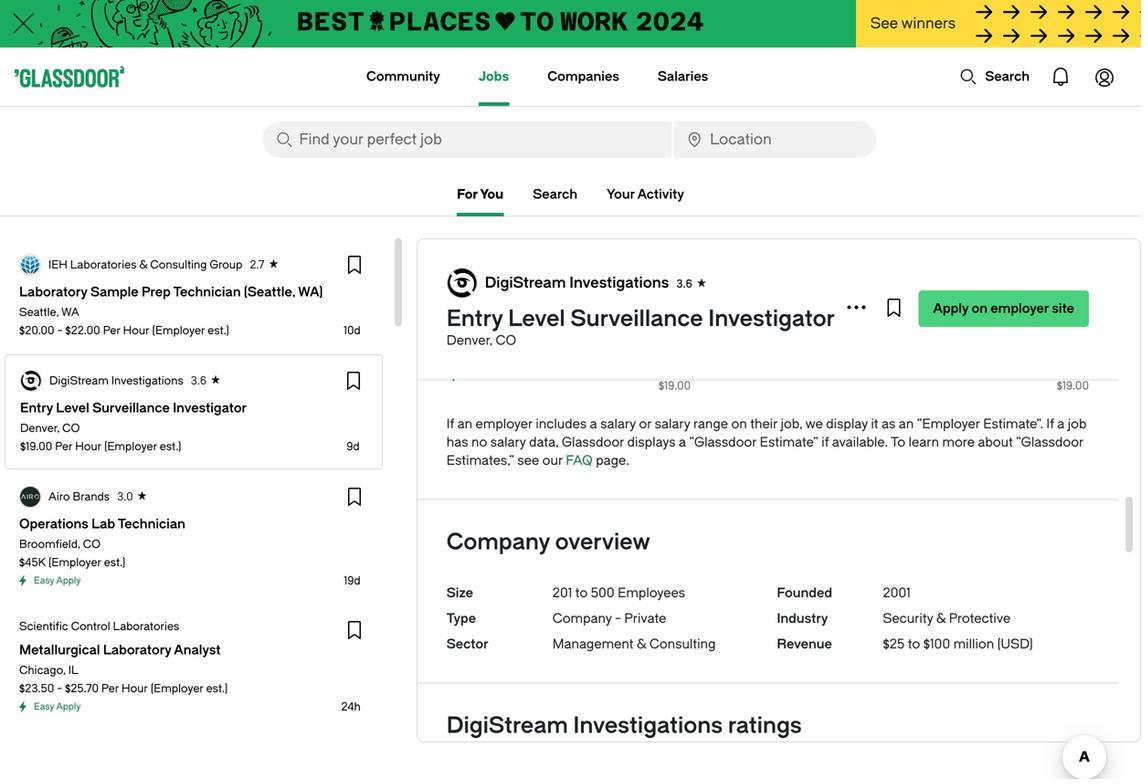 Task type: vqa. For each thing, say whether or not it's contained in the screenshot.
the year. to the middle
no



Task type: describe. For each thing, give the bounding box(es) containing it.
jobs
[[479, 69, 509, 84]]

$45k
[[19, 556, 46, 569]]

broomfield,
[[19, 538, 80, 551]]

brands
[[73, 491, 110, 503]]

$19.00 down the entry
[[447, 355, 523, 386]]

control
[[71, 620, 110, 633]]

ieh laboratories & consulting group logo image
[[20, 255, 40, 275]]

0 horizontal spatial a
[[590, 417, 597, 432]]

scientific
[[19, 620, 68, 633]]

private
[[624, 611, 666, 626]]

your activity link
[[607, 184, 684, 206]]

their
[[750, 417, 778, 432]]

seattle,
[[19, 306, 59, 319]]

consulting inside jobs list element
[[150, 259, 207, 271]]

see winners link
[[856, 0, 1141, 49]]

about
[[978, 435, 1013, 450]]

industry
[[777, 611, 828, 626]]

seattle, wa $20.00 - $22.00 per hour (employer est.)
[[19, 306, 229, 337]]

glassdoor
[[562, 435, 624, 450]]

& inside jobs list element
[[139, 259, 147, 271]]

ratings
[[728, 713, 802, 739]]

to
[[891, 435, 906, 450]]

entry level surveillance investigator denver, co
[[447, 306, 835, 348]]

on inside if an employer includes a salary or salary range on their job, we display it as an "employer estimate".  if a job has no salary data, glassdoor displays a "glassdoor estimate" if available.  to learn more about "glassdoor estimates," see our
[[731, 417, 747, 432]]

entry
[[447, 306, 503, 332]]

for
[[457, 187, 478, 202]]

or
[[639, 417, 652, 432]]

$19.00 up displays
[[659, 380, 691, 392]]

ieh
[[48, 259, 67, 271]]

jobs link
[[479, 48, 509, 106]]

denver, co $19.00 per hour (employer est.)
[[20, 422, 181, 453]]

by
[[558, 305, 570, 318]]

salary left or
[[600, 417, 636, 432]]

employees
[[618, 586, 685, 601]]

if
[[822, 435, 829, 450]]

denver, inside denver, co $19.00 per hour (employer est.)
[[20, 422, 60, 435]]

chicago, il $23.50 - $25.70 per hour (employer est.)
[[19, 664, 228, 695]]

search link
[[533, 184, 577, 206]]

(usd)
[[997, 637, 1033, 652]]

search inside button
[[985, 69, 1030, 84]]

type
[[447, 611, 476, 626]]

our
[[542, 453, 563, 468]]

company for company overview
[[447, 529, 550, 555]]

per for wa
[[103, 324, 120, 337]]

range
[[693, 417, 728, 432]]

1 "glassdoor from the left
[[689, 435, 757, 450]]

includes
[[536, 417, 587, 432]]

management
[[553, 637, 634, 652]]

2 "glassdoor from the left
[[1016, 435, 1084, 450]]

1 vertical spatial laboratories
[[113, 620, 179, 633]]

3.0
[[117, 491, 133, 503]]

broomfield, co $45k (employer est.)
[[19, 538, 125, 569]]

companies link
[[548, 48, 619, 106]]

201 to 500 employees
[[553, 586, 685, 601]]

co for denver, co $19.00 per hour (employer est.)
[[62, 422, 80, 435]]

1 horizontal spatial digistream investigations
[[485, 275, 669, 291]]

airo brands logo image
[[20, 487, 40, 507]]

has
[[447, 435, 468, 450]]

3.6 inside jobs list element
[[191, 375, 207, 387]]

your
[[607, 187, 635, 202]]

(employer inside broomfield, co $45k (employer est.)
[[48, 556, 101, 569]]

apply inside apply on employer site 'button'
[[933, 301, 969, 316]]

average
[[447, 264, 535, 289]]

1 horizontal spatial employer
[[573, 305, 622, 318]]

community link
[[366, 48, 440, 106]]

per inside denver, co $19.00 per hour (employer est.)
[[55, 440, 72, 453]]

community
[[366, 69, 440, 84]]

no
[[471, 435, 487, 450]]

sector
[[447, 637, 488, 652]]

"employer
[[917, 417, 980, 432]]

9d
[[346, 440, 360, 453]]

estimate provided by employer
[[461, 305, 622, 318]]

(employer inside seattle, wa $20.00 - $22.00 per hour (employer est.)
[[152, 324, 205, 337]]

job,
[[781, 417, 803, 432]]

airo brands
[[48, 491, 110, 503]]

apply for 24h
[[56, 702, 81, 712]]

founded
[[777, 586, 832, 601]]

company - private
[[553, 611, 666, 626]]

companies
[[548, 69, 619, 84]]

Search keyword field
[[263, 122, 672, 158]]

your activity
[[607, 187, 684, 202]]

estimate
[[461, 305, 508, 318]]

salary up see
[[490, 435, 526, 450]]

$19.00 up job
[[1057, 380, 1089, 392]]

estimate
[[665, 264, 759, 289]]

500
[[591, 586, 615, 601]]

- for seattle, wa $20.00 - $22.00 per hour (employer est.)
[[57, 324, 63, 337]]

faq page.
[[566, 453, 629, 468]]

for you
[[457, 187, 504, 202]]

2.7
[[250, 259, 264, 271]]

salaries link
[[658, 48, 708, 106]]

1 horizontal spatial digistream investigations logo image
[[447, 269, 477, 298]]

investigator
[[708, 306, 835, 332]]

provided
[[510, 305, 555, 318]]

10d
[[344, 324, 361, 337]]

2 if from the left
[[1047, 417, 1054, 432]]

apply on employer site
[[933, 301, 1074, 316]]

none field search keyword
[[263, 122, 672, 158]]

airo
[[48, 491, 70, 503]]

est.) inside denver, co $19.00 per hour (employer est.)
[[160, 440, 181, 453]]

estimate".
[[983, 417, 1043, 432]]

scientific control laboratories
[[19, 620, 179, 633]]

chicago,
[[19, 664, 66, 677]]

investigations for digistream investigations logo inside jobs list element
[[111, 375, 183, 387]]

digistream investigations inside jobs list element
[[49, 375, 183, 387]]

0 vertical spatial laboratories
[[70, 259, 137, 271]]

page.
[[596, 453, 629, 468]]

if an employer includes a salary or salary range on their job, we display it as an "employer estimate".  if a job has no salary data, glassdoor displays a "glassdoor estimate" if available.  to learn more about "glassdoor estimates," see our
[[447, 417, 1087, 468]]

est.) inside seattle, wa $20.00 - $22.00 per hour (employer est.)
[[208, 324, 229, 337]]

see
[[518, 453, 539, 468]]

$22.00
[[65, 324, 100, 337]]

size
[[447, 586, 473, 601]]

$20.00
[[19, 324, 54, 337]]

investigations for digistream investigations logo to the right
[[569, 275, 669, 291]]

to for $25
[[908, 637, 920, 652]]

hour inside denver, co $19.00 per hour (employer est.)
[[75, 440, 102, 453]]

employer for includes
[[476, 417, 533, 432]]



Task type: locate. For each thing, give the bounding box(es) containing it.
0 horizontal spatial on
[[731, 417, 747, 432]]

1 easy apply from the top
[[34, 576, 81, 586]]

-
[[57, 324, 63, 337], [615, 611, 621, 626], [57, 683, 62, 695]]

per up airo
[[55, 440, 72, 453]]

investigations up surveillance
[[569, 275, 669, 291]]

0 vertical spatial digistream investigations logo image
[[447, 269, 477, 298]]

0 vertical spatial to
[[575, 586, 588, 601]]

digistream down $22.00
[[49, 375, 109, 387]]

it
[[871, 417, 879, 432]]

co
[[496, 333, 516, 348], [62, 422, 80, 435], [83, 538, 101, 551]]

estimates,"
[[447, 453, 514, 468]]

available.
[[832, 435, 888, 450]]

1 horizontal spatial consulting
[[650, 637, 716, 652]]

per
[[103, 324, 120, 337], [55, 440, 72, 453], [101, 683, 119, 695]]

- inside chicago, il $23.50 - $25.70 per hour (employer est.)
[[57, 683, 62, 695]]

to right 201 on the bottom
[[575, 586, 588, 601]]

& up seattle, wa $20.00 - $22.00 per hour (employer est.)
[[139, 259, 147, 271]]

salary up surveillance
[[596, 264, 660, 289]]

1 horizontal spatial denver,
[[447, 333, 493, 348]]

0 vertical spatial on
[[972, 301, 988, 316]]

1 an from the left
[[457, 417, 472, 432]]

search down see winners link
[[985, 69, 1030, 84]]

company overview
[[447, 529, 650, 555]]

est.) inside chicago, il $23.50 - $25.70 per hour (employer est.)
[[206, 683, 228, 695]]

million
[[953, 637, 994, 652]]

3.6
[[676, 278, 692, 291], [191, 375, 207, 387]]

hour right the $25.70
[[122, 683, 148, 695]]

company up size
[[447, 529, 550, 555]]

& down private
[[637, 637, 646, 652]]

job
[[1068, 417, 1087, 432]]

0 vertical spatial company
[[447, 529, 550, 555]]

co inside entry level surveillance investigator denver, co
[[496, 333, 516, 348]]

employer right by
[[573, 305, 622, 318]]

& up $100
[[936, 611, 946, 626]]

digistream up provided
[[485, 275, 566, 291]]

1 vertical spatial digistream investigations logo image
[[21, 371, 41, 391]]

2 easy apply from the top
[[34, 702, 81, 712]]

0 vertical spatial digistream investigations
[[485, 275, 669, 291]]

investigations down seattle, wa $20.00 - $22.00 per hour (employer est.)
[[111, 375, 183, 387]]

we
[[806, 417, 823, 432]]

employer
[[991, 301, 1049, 316], [573, 305, 622, 318], [476, 417, 533, 432]]

1 horizontal spatial company
[[553, 611, 612, 626]]

security
[[883, 611, 933, 626]]

1 vertical spatial easy apply
[[34, 702, 81, 712]]

1 vertical spatial company
[[553, 611, 612, 626]]

you
[[480, 187, 504, 202]]

easy for $23.50
[[34, 702, 54, 712]]

"glassdoor
[[689, 435, 757, 450], [1016, 435, 1084, 450]]

laboratories right ieh
[[70, 259, 137, 271]]

digistream investigations logo image up estimate
[[447, 269, 477, 298]]

est.)
[[208, 324, 229, 337], [160, 440, 181, 453], [104, 556, 125, 569], [206, 683, 228, 695]]

1 vertical spatial 3.6
[[191, 375, 207, 387]]

displays
[[627, 435, 676, 450]]

1 vertical spatial &
[[936, 611, 946, 626]]

0 vertical spatial apply
[[933, 301, 969, 316]]

per right $22.00
[[103, 324, 120, 337]]

denver, down the entry
[[447, 333, 493, 348]]

consulting down private
[[650, 637, 716, 652]]

0 vertical spatial easy apply
[[34, 576, 81, 586]]

1 horizontal spatial on
[[972, 301, 988, 316]]

0 vertical spatial consulting
[[150, 259, 207, 271]]

surveillance
[[570, 306, 703, 332]]

base
[[540, 264, 591, 289]]

19d
[[344, 575, 361, 587]]

lottie animation container image
[[1039, 55, 1083, 99]]

0 vertical spatial -
[[57, 324, 63, 337]]

2 vertical spatial &
[[637, 637, 646, 652]]

if up has
[[447, 417, 454, 432]]

see winners
[[871, 15, 956, 32]]

&
[[139, 259, 147, 271], [936, 611, 946, 626], [637, 637, 646, 652]]

"glassdoor down job
[[1016, 435, 1084, 450]]

0 horizontal spatial denver,
[[20, 422, 60, 435]]

employer left site
[[991, 301, 1049, 316]]

2 vertical spatial digistream
[[447, 713, 568, 739]]

digistream investigations ratings
[[447, 713, 802, 739]]

search button
[[950, 58, 1039, 95]]

consulting left the "group"
[[150, 259, 207, 271]]

search right you
[[533, 187, 577, 202]]

0 horizontal spatial employer
[[476, 417, 533, 432]]

easy apply down the $23.50
[[34, 702, 81, 712]]

digistream down the sector
[[447, 713, 568, 739]]

level
[[508, 306, 565, 332]]

1 vertical spatial hour
[[75, 440, 102, 453]]

on inside 'button'
[[972, 301, 988, 316]]

digistream investigations logo image inside jobs list element
[[21, 371, 41, 391]]

ieh laboratories & consulting group
[[48, 259, 242, 271]]

easy apply
[[34, 576, 81, 586], [34, 702, 81, 712]]

a right displays
[[679, 435, 686, 450]]

0 horizontal spatial to
[[575, 586, 588, 601]]

1 easy from the top
[[34, 576, 54, 586]]

0 horizontal spatial if
[[447, 417, 454, 432]]

None field
[[263, 122, 672, 158], [673, 122, 877, 158]]

as
[[882, 417, 896, 432]]

1 horizontal spatial if
[[1047, 417, 1054, 432]]

hour
[[123, 324, 149, 337], [75, 440, 102, 453], [122, 683, 148, 695]]

- down '201 to 500 employees'
[[615, 611, 621, 626]]

1 vertical spatial co
[[62, 422, 80, 435]]

1 horizontal spatial search
[[985, 69, 1030, 84]]

easy apply down $45k
[[34, 576, 81, 586]]

$100
[[923, 637, 950, 652]]

24h
[[341, 701, 361, 714]]

employer inside 'button'
[[991, 301, 1049, 316]]

consulting
[[150, 259, 207, 271], [650, 637, 716, 652]]

Search location field
[[673, 122, 877, 158]]

0 vertical spatial easy
[[34, 576, 54, 586]]

1 vertical spatial apply
[[56, 576, 81, 586]]

2 vertical spatial co
[[83, 538, 101, 551]]

1 vertical spatial -
[[615, 611, 621, 626]]

easy apply for (employer
[[34, 576, 81, 586]]

management & consulting
[[553, 637, 716, 652]]

to right $25
[[908, 637, 920, 652]]

easy for $45k
[[34, 576, 54, 586]]

hour up brands
[[75, 440, 102, 453]]

digistream investigations logo image
[[447, 269, 477, 298], [21, 371, 41, 391]]

on left their
[[731, 417, 747, 432]]

company up management
[[553, 611, 612, 626]]

co down estimate
[[496, 333, 516, 348]]

0 vertical spatial denver,
[[447, 333, 493, 348]]

group
[[210, 259, 242, 271]]

on
[[972, 301, 988, 316], [731, 417, 747, 432]]

1 horizontal spatial a
[[679, 435, 686, 450]]

2 horizontal spatial employer
[[991, 301, 1049, 316]]

2 none field from the left
[[673, 122, 877, 158]]

2 easy from the top
[[34, 702, 54, 712]]

1 vertical spatial to
[[908, 637, 920, 652]]

0 horizontal spatial search
[[533, 187, 577, 202]]

hour for il
[[122, 683, 148, 695]]

investigations down management & consulting
[[573, 713, 723, 739]]

(employer inside chicago, il $23.50 - $25.70 per hour (employer est.)
[[151, 683, 203, 695]]

est.) inside broomfield, co $45k (employer est.)
[[104, 556, 125, 569]]

1 horizontal spatial &
[[637, 637, 646, 652]]

0 vertical spatial search
[[985, 69, 1030, 84]]

if left job
[[1047, 417, 1054, 432]]

overview
[[555, 529, 650, 555]]

$19.00 up the airo brands logo
[[20, 440, 52, 453]]

2 horizontal spatial a
[[1057, 417, 1065, 432]]

co inside denver, co $19.00 per hour (employer est.)
[[62, 422, 80, 435]]

co up airo brands
[[62, 422, 80, 435]]

per inside chicago, il $23.50 - $25.70 per hour (employer est.)
[[101, 683, 119, 695]]

(employer
[[152, 324, 205, 337], [104, 440, 157, 453], [48, 556, 101, 569], [151, 683, 203, 695]]

security & protective
[[883, 611, 1011, 626]]

- down wa
[[57, 324, 63, 337]]

0 vertical spatial 3.6
[[676, 278, 692, 291]]

display
[[826, 417, 868, 432]]

apply
[[933, 301, 969, 316], [56, 576, 81, 586], [56, 702, 81, 712]]

easy
[[34, 576, 54, 586], [34, 702, 54, 712]]

$19.00 inside denver, co $19.00 per hour (employer est.)
[[20, 440, 52, 453]]

0 vertical spatial co
[[496, 333, 516, 348]]

apply for 19d
[[56, 576, 81, 586]]

easy down $45k
[[34, 576, 54, 586]]

2001
[[883, 586, 911, 601]]

0 horizontal spatial none field
[[263, 122, 672, 158]]

none field search location
[[673, 122, 877, 158]]

to
[[575, 586, 588, 601], [908, 637, 920, 652]]

a up glassdoor
[[590, 417, 597, 432]]

per inside seattle, wa $20.00 - $22.00 per hour (employer est.)
[[103, 324, 120, 337]]

denver,
[[447, 333, 493, 348], [20, 422, 60, 435]]

a
[[590, 417, 597, 432], [1057, 417, 1065, 432], [679, 435, 686, 450]]

learn
[[909, 435, 939, 450]]

$23.50
[[19, 683, 54, 695]]

for you link
[[457, 184, 504, 206]]

2 vertical spatial -
[[57, 683, 62, 695]]

salary right or
[[655, 417, 690, 432]]

company
[[447, 529, 550, 555], [553, 611, 612, 626]]

1 none field from the left
[[263, 122, 672, 158]]

employer up no
[[476, 417, 533, 432]]

0 horizontal spatial an
[[457, 417, 472, 432]]

0 horizontal spatial consulting
[[150, 259, 207, 271]]

1 vertical spatial on
[[731, 417, 747, 432]]

0 horizontal spatial co
[[62, 422, 80, 435]]

jobs list element
[[4, 238, 384, 779]]

denver, up the airo brands logo
[[20, 422, 60, 435]]

0 vertical spatial digistream
[[485, 275, 566, 291]]

co for broomfield, co $45k (employer est.)
[[83, 538, 101, 551]]

2 horizontal spatial co
[[496, 333, 516, 348]]

0 vertical spatial &
[[139, 259, 147, 271]]

1 vertical spatial easy
[[34, 702, 54, 712]]

apply on employer site button
[[919, 291, 1089, 327]]

search
[[985, 69, 1030, 84], [533, 187, 577, 202]]

hour inside seattle, wa $20.00 - $22.00 per hour (employer est.)
[[123, 324, 149, 337]]

company for company - private
[[553, 611, 612, 626]]

denver, inside entry level surveillance investigator denver, co
[[447, 333, 493, 348]]

1 horizontal spatial none field
[[673, 122, 877, 158]]

1 vertical spatial digistream investigations
[[49, 375, 183, 387]]

more
[[942, 435, 975, 450]]

digistream investigations up by
[[485, 275, 669, 291]]

1 vertical spatial denver,
[[20, 422, 60, 435]]

2 horizontal spatial &
[[936, 611, 946, 626]]

0 vertical spatial per
[[103, 324, 120, 337]]

per for il
[[101, 683, 119, 695]]

easy down the $23.50
[[34, 702, 54, 712]]

co inside broomfield, co $45k (employer est.)
[[83, 538, 101, 551]]

$19.00
[[447, 355, 523, 386], [659, 380, 691, 392], [1057, 380, 1089, 392], [20, 440, 52, 453]]

to for 201
[[575, 586, 588, 601]]

1 vertical spatial per
[[55, 440, 72, 453]]

0 horizontal spatial "glassdoor
[[689, 435, 757, 450]]

employer inside if an employer includes a salary or salary range on their job, we display it as an "employer estimate".  if a job has no salary data, glassdoor displays a "glassdoor estimate" if available.  to learn more about "glassdoor estimates," see our
[[476, 417, 533, 432]]

0 vertical spatial investigations
[[569, 275, 669, 291]]

(employer inside denver, co $19.00 per hour (employer est.)
[[104, 440, 157, 453]]

$25 to $100 million (usd)
[[883, 637, 1033, 652]]

an up has
[[457, 417, 472, 432]]

& for management & consulting
[[637, 637, 646, 652]]

$25.70
[[65, 683, 99, 695]]

digistream investigations
[[485, 275, 669, 291], [49, 375, 183, 387]]

average base salary estimate
[[447, 264, 759, 289]]

0 horizontal spatial digistream investigations
[[49, 375, 183, 387]]

digistream inside jobs list element
[[49, 375, 109, 387]]

on left site
[[972, 301, 988, 316]]

0 horizontal spatial digistream investigations logo image
[[21, 371, 41, 391]]

2 an from the left
[[899, 417, 914, 432]]

investigations inside jobs list element
[[111, 375, 183, 387]]

- left the $25.70
[[57, 683, 62, 695]]

2 vertical spatial hour
[[122, 683, 148, 695]]

1 vertical spatial investigations
[[111, 375, 183, 387]]

1 horizontal spatial an
[[899, 417, 914, 432]]

1 vertical spatial search
[[533, 187, 577, 202]]

estimate"
[[760, 435, 818, 450]]

0 horizontal spatial 3.6
[[191, 375, 207, 387]]

2 vertical spatial apply
[[56, 702, 81, 712]]

hour for wa
[[123, 324, 149, 337]]

laboratories right control
[[113, 620, 179, 633]]

- for chicago, il $23.50 - $25.70 per hour (employer est.)
[[57, 683, 62, 695]]

per right the $25.70
[[101, 683, 119, 695]]

1 if from the left
[[447, 417, 454, 432]]

employer for site
[[991, 301, 1049, 316]]

1 horizontal spatial "glassdoor
[[1016, 435, 1084, 450]]

co right broomfield,
[[83, 538, 101, 551]]

1 horizontal spatial co
[[83, 538, 101, 551]]

1 horizontal spatial to
[[908, 637, 920, 652]]

digistream investigations up denver, co $19.00 per hour (employer est.)
[[49, 375, 183, 387]]

2 vertical spatial per
[[101, 683, 119, 695]]

digistream investigations logo image down $20.00 on the top left
[[21, 371, 41, 391]]

see
[[871, 15, 898, 32]]

1 vertical spatial digistream
[[49, 375, 109, 387]]

& for security & protective
[[936, 611, 946, 626]]

an
[[457, 417, 472, 432], [899, 417, 914, 432]]

if
[[447, 417, 454, 432], [1047, 417, 1054, 432]]

1 horizontal spatial 3.6
[[676, 278, 692, 291]]

2 vertical spatial investigations
[[573, 713, 723, 739]]

a left job
[[1057, 417, 1065, 432]]

an right as
[[899, 417, 914, 432]]

lottie animation container image
[[293, 48, 367, 104], [293, 48, 367, 104], [1039, 55, 1083, 99], [1083, 55, 1127, 99], [1083, 55, 1127, 99], [960, 68, 978, 86], [960, 68, 978, 86]]

hour right $22.00
[[123, 324, 149, 337]]

hour inside chicago, il $23.50 - $25.70 per hour (employer est.)
[[122, 683, 148, 695]]

0 horizontal spatial &
[[139, 259, 147, 271]]

- inside seattle, wa $20.00 - $22.00 per hour (employer est.)
[[57, 324, 63, 337]]

easy apply for -
[[34, 702, 81, 712]]

faq
[[566, 453, 593, 468]]

0 vertical spatial hour
[[123, 324, 149, 337]]

"glassdoor down range
[[689, 435, 757, 450]]

0 horizontal spatial company
[[447, 529, 550, 555]]

1 vertical spatial consulting
[[650, 637, 716, 652]]



